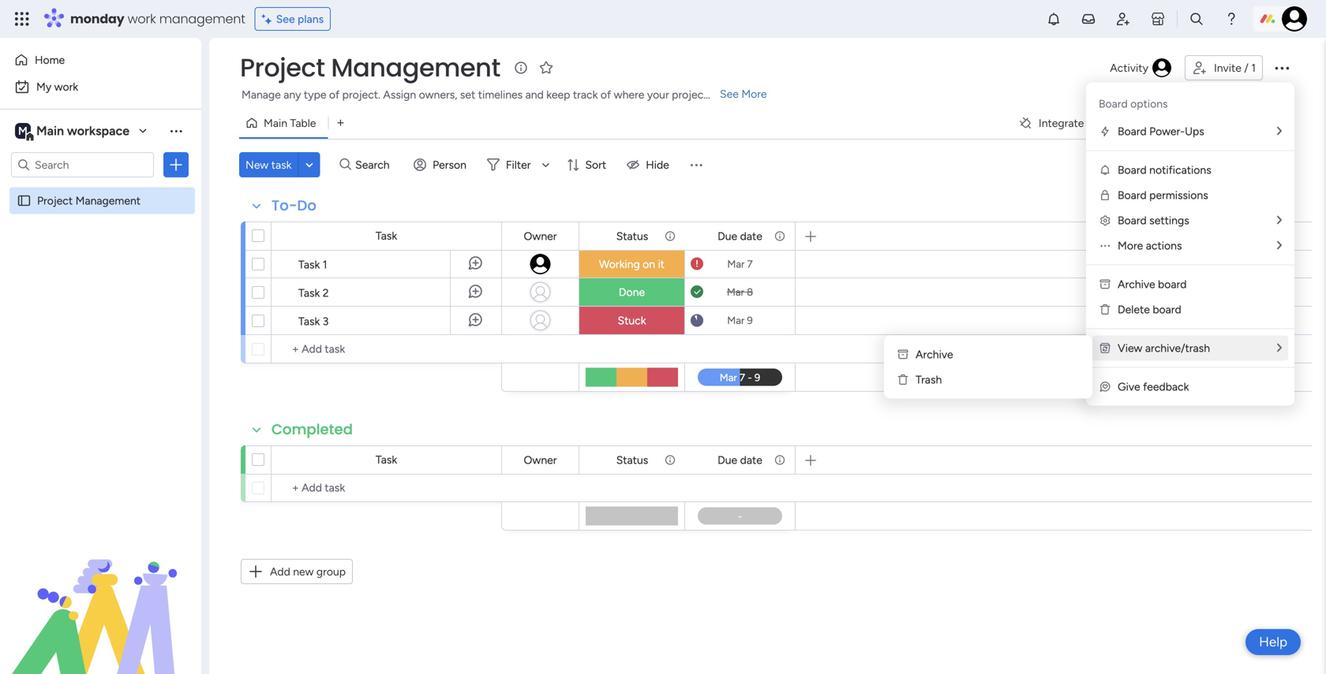 Task type: vqa. For each thing, say whether or not it's contained in the screenshot.
See plans Image at the left of the page
no



Task type: locate. For each thing, give the bounding box(es) containing it.
show board description image
[[511, 60, 530, 76]]

automate button
[[1171, 111, 1255, 136]]

1 column information image from the left
[[664, 454, 677, 467]]

Due date field
[[714, 228, 766, 245], [714, 452, 766, 469]]

mar left 9
[[727, 315, 745, 327]]

new
[[293, 566, 314, 579]]

0 horizontal spatial main
[[36, 124, 64, 139]]

board for board options
[[1099, 97, 1128, 111]]

ups
[[1185, 125, 1205, 138]]

0 vertical spatial see
[[276, 12, 295, 26]]

0 vertical spatial due
[[718, 230, 738, 243]]

help image
[[1224, 11, 1239, 27]]

1 vertical spatial work
[[54, 80, 78, 94]]

1 list arrow image from the top
[[1277, 126, 1282, 137]]

0 vertical spatial status
[[616, 230, 648, 243]]

see inside button
[[276, 12, 295, 26]]

1 vertical spatial due date
[[718, 454, 763, 467]]

my work option
[[9, 74, 192, 99]]

2 due date field from the top
[[714, 452, 766, 469]]

menu
[[1086, 82, 1295, 406]]

of right track
[[601, 88, 611, 101]]

of
[[329, 88, 340, 101], [601, 88, 611, 101]]

completed
[[272, 420, 353, 440]]

invite / 1 button
[[1185, 55, 1263, 81]]

project right public board image at the top of the page
[[37, 194, 73, 208]]

1 vertical spatial owner field
[[520, 452, 561, 469]]

0 horizontal spatial see
[[276, 12, 295, 26]]

0 vertical spatial date
[[740, 230, 763, 243]]

1 vertical spatial list arrow image
[[1277, 343, 1282, 354]]

due
[[718, 230, 738, 243], [718, 454, 738, 467]]

1 horizontal spatial management
[[331, 50, 500, 85]]

main for main table
[[264, 116, 287, 130]]

project up any
[[240, 50, 325, 85]]

board for board power-ups
[[1118, 125, 1147, 138]]

1 vertical spatial status
[[616, 454, 648, 467]]

project management inside project management list box
[[37, 194, 141, 208]]

0 horizontal spatial project
[[37, 194, 73, 208]]

board notifications image
[[1099, 164, 1112, 176]]

project management up the project.
[[240, 50, 500, 85]]

notifications image
[[1046, 11, 1062, 27]]

0 vertical spatial archive
[[1118, 278, 1155, 291]]

workspace
[[67, 124, 129, 139]]

board right board notifications icon
[[1118, 163, 1147, 177]]

board right board settings icon
[[1118, 214, 1147, 227]]

1 horizontal spatial column information image
[[774, 454, 786, 467]]

main for main workspace
[[36, 124, 64, 139]]

1 vertical spatial due
[[718, 454, 738, 467]]

working on it
[[599, 258, 665, 271]]

1 vertical spatial mar
[[727, 286, 744, 299]]

main table button
[[239, 111, 328, 136]]

2 owner from the top
[[524, 454, 557, 467]]

1 vertical spatial management
[[75, 194, 141, 208]]

add to favorites image
[[538, 60, 554, 75]]

more right the more actions 'icon'
[[1118, 239, 1143, 253]]

1 horizontal spatial of
[[601, 88, 611, 101]]

status field for to-do
[[612, 228, 652, 245]]

give
[[1118, 381, 1140, 394]]

add new group
[[270, 566, 346, 579]]

main inside button
[[264, 116, 287, 130]]

group
[[317, 566, 346, 579]]

date
[[740, 230, 763, 243], [740, 454, 763, 467]]

workspace image
[[15, 122, 31, 140]]

see left plans
[[276, 12, 295, 26]]

0 horizontal spatial management
[[75, 194, 141, 208]]

2 owner field from the top
[[520, 452, 561, 469]]

more right project
[[742, 87, 767, 101]]

column information image
[[664, 454, 677, 467], [774, 454, 786, 467]]

more
[[742, 87, 767, 101], [1118, 239, 1143, 253]]

integrate
[[1039, 116, 1084, 130]]

1 status field from the top
[[612, 228, 652, 245]]

0 vertical spatial status field
[[612, 228, 652, 245]]

1 due date from the top
[[718, 230, 763, 243]]

work right monday
[[128, 10, 156, 28]]

1 vertical spatial status field
[[612, 452, 652, 469]]

see right project
[[720, 87, 739, 101]]

2 vertical spatial mar
[[727, 315, 745, 327]]

2 due date from the top
[[718, 454, 763, 467]]

0 horizontal spatial work
[[54, 80, 78, 94]]

monday work management
[[70, 10, 245, 28]]

status for to-do
[[616, 230, 648, 243]]

1 vertical spatial archive
[[916, 348, 953, 362]]

options image
[[168, 157, 184, 173]]

9
[[747, 315, 753, 327]]

0 horizontal spatial of
[[329, 88, 340, 101]]

list arrow image
[[1277, 126, 1282, 137], [1277, 240, 1282, 251]]

add new group button
[[241, 560, 353, 585]]

archive up trash
[[916, 348, 953, 362]]

0 horizontal spatial project management
[[37, 194, 141, 208]]

management down search in workspace field
[[75, 194, 141, 208]]

table
[[290, 116, 316, 130]]

mar for mar 9
[[727, 315, 745, 327]]

0 vertical spatial due date
[[718, 230, 763, 243]]

1 status from the top
[[616, 230, 648, 243]]

work inside option
[[54, 80, 78, 94]]

column information image for due date
[[774, 230, 786, 243]]

1 horizontal spatial work
[[128, 10, 156, 28]]

1 vertical spatial project management
[[37, 194, 141, 208]]

Status field
[[612, 228, 652, 245], [612, 452, 652, 469]]

1 vertical spatial more
[[1118, 239, 1143, 253]]

task
[[376, 229, 397, 243], [298, 258, 320, 272], [298, 287, 320, 300], [298, 315, 320, 328], [376, 454, 397, 467]]

1
[[1251, 61, 1256, 75], [323, 258, 327, 272]]

0 vertical spatial + add task text field
[[279, 340, 494, 359]]

1 up 2
[[323, 258, 327, 272]]

1 horizontal spatial main
[[264, 116, 287, 130]]

board
[[1158, 278, 1187, 291], [1153, 303, 1182, 317]]

1 vertical spatial owner
[[524, 454, 557, 467]]

monday marketplace image
[[1150, 11, 1166, 27]]

2 due from the top
[[718, 454, 738, 467]]

person button
[[407, 152, 476, 178]]

see for see plans
[[276, 12, 295, 26]]

work for monday
[[128, 10, 156, 28]]

3
[[323, 315, 329, 328]]

activity button
[[1104, 55, 1179, 81]]

main right workspace icon
[[36, 124, 64, 139]]

0 vertical spatial due date field
[[714, 228, 766, 245]]

archive/trash
[[1145, 342, 1210, 355]]

owner
[[524, 230, 557, 243], [524, 454, 557, 467]]

filter button
[[481, 152, 555, 178]]

board up delete board
[[1158, 278, 1187, 291]]

menu image
[[688, 157, 704, 173]]

1 vertical spatial board
[[1153, 303, 1182, 317]]

1 right /
[[1251, 61, 1256, 75]]

1 horizontal spatial more
[[1118, 239, 1143, 253]]

board settings image
[[1099, 214, 1112, 227]]

mar
[[727, 258, 745, 271], [727, 286, 744, 299], [727, 315, 745, 327]]

main
[[264, 116, 287, 130], [36, 124, 64, 139]]

main left table
[[264, 116, 287, 130]]

0 vertical spatial mar
[[727, 258, 745, 271]]

0 vertical spatial owner
[[524, 230, 557, 243]]

invite members image
[[1115, 11, 1131, 27]]

archive board
[[1118, 278, 1187, 291]]

options
[[1131, 97, 1168, 111]]

work right my
[[54, 80, 78, 94]]

new task
[[246, 158, 292, 172]]

/
[[1244, 61, 1249, 75]]

0 horizontal spatial column information image
[[664, 230, 677, 243]]

0 vertical spatial 1
[[1251, 61, 1256, 75]]

hide button
[[621, 152, 679, 178]]

0 horizontal spatial column information image
[[664, 454, 677, 467]]

2 column information image from the left
[[774, 454, 786, 467]]

0 vertical spatial project management
[[240, 50, 500, 85]]

column information image
[[664, 230, 677, 243], [774, 230, 786, 243]]

board power-ups
[[1118, 125, 1205, 138]]

0 vertical spatial list arrow image
[[1277, 126, 1282, 137]]

1 list arrow image from the top
[[1277, 215, 1282, 226]]

manage any type of project. assign owners, set timelines and keep track of where your project stands.
[[242, 88, 746, 101]]

management
[[331, 50, 500, 85], [75, 194, 141, 208]]

archive for archive board
[[1118, 278, 1155, 291]]

select product image
[[14, 11, 30, 27]]

board settings
[[1118, 214, 1189, 227]]

delete board image
[[1099, 304, 1112, 316]]

1 due date field from the top
[[714, 228, 766, 245]]

home option
[[9, 47, 192, 73]]

board for board notifications
[[1118, 163, 1147, 177]]

working
[[599, 258, 640, 271]]

2 list arrow image from the top
[[1277, 343, 1282, 354]]

of right type at left top
[[329, 88, 340, 101]]

project management
[[240, 50, 500, 85], [37, 194, 141, 208]]

Owner field
[[520, 228, 561, 245], [520, 452, 561, 469]]

1 column information image from the left
[[664, 230, 677, 243]]

mar left 8
[[727, 286, 744, 299]]

2 column information image from the left
[[774, 230, 786, 243]]

list arrow image for board power-ups
[[1277, 126, 1282, 137]]

keep
[[546, 88, 570, 101]]

archive up delete in the top of the page
[[1118, 278, 1155, 291]]

your
[[647, 88, 669, 101]]

1 horizontal spatial 1
[[1251, 61, 1256, 75]]

list arrow image
[[1277, 215, 1282, 226], [1277, 343, 1282, 354]]

done
[[619, 286, 645, 299]]

2 status from the top
[[616, 454, 648, 467]]

0 vertical spatial board
[[1158, 278, 1187, 291]]

management up assign
[[331, 50, 500, 85]]

arrow down image
[[536, 156, 555, 174]]

1 vertical spatial date
[[740, 454, 763, 467]]

2
[[323, 287, 329, 300]]

workspace options image
[[168, 123, 184, 139]]

1 horizontal spatial see
[[720, 87, 739, 101]]

owners,
[[419, 88, 457, 101]]

menu containing board options
[[1086, 82, 1295, 406]]

1 horizontal spatial column information image
[[774, 230, 786, 243]]

0 vertical spatial project
[[240, 50, 325, 85]]

board right "board permissions" icon
[[1118, 189, 1147, 202]]

manage
[[242, 88, 281, 101]]

project management down search in workspace field
[[37, 194, 141, 208]]

0 vertical spatial owner field
[[520, 228, 561, 245]]

task for task 3
[[298, 315, 320, 328]]

1 owner field from the top
[[520, 228, 561, 245]]

0 horizontal spatial archive
[[916, 348, 953, 362]]

0 horizontal spatial more
[[742, 87, 767, 101]]

1 due from the top
[[718, 230, 738, 243]]

2 list arrow image from the top
[[1277, 240, 1282, 251]]

1 vertical spatial 1
[[323, 258, 327, 272]]

timelines
[[478, 88, 523, 101]]

task 2
[[298, 287, 329, 300]]

0 vertical spatial list arrow image
[[1277, 215, 1282, 226]]

1 vertical spatial due date field
[[714, 452, 766, 469]]

1 vertical spatial + add task text field
[[279, 479, 494, 498]]

1 vertical spatial project
[[37, 194, 73, 208]]

+ Add task text field
[[279, 340, 494, 359], [279, 479, 494, 498]]

1 vertical spatial list arrow image
[[1277, 240, 1282, 251]]

stands.
[[711, 88, 746, 101]]

invite
[[1214, 61, 1242, 75]]

delete
[[1118, 303, 1150, 317]]

1 + add task text field from the top
[[279, 340, 494, 359]]

option
[[0, 187, 201, 190]]

1 date from the top
[[740, 230, 763, 243]]

due date
[[718, 230, 763, 243], [718, 454, 763, 467]]

board up board power-ups icon
[[1099, 97, 1128, 111]]

main inside workspace selection element
[[36, 124, 64, 139]]

2 date from the top
[[740, 454, 763, 467]]

1 vertical spatial see
[[720, 87, 739, 101]]

board right board power-ups icon
[[1118, 125, 1147, 138]]

mar left 7
[[727, 258, 745, 271]]

board
[[1099, 97, 1128, 111], [1118, 125, 1147, 138], [1118, 163, 1147, 177], [1118, 189, 1147, 202], [1118, 214, 1147, 227]]

person
[[433, 158, 466, 172]]

0 horizontal spatial 1
[[323, 258, 327, 272]]

lottie animation image
[[0, 516, 201, 675]]

2 status field from the top
[[612, 452, 652, 469]]

0 vertical spatial work
[[128, 10, 156, 28]]

1 horizontal spatial archive
[[1118, 278, 1155, 291]]

board down 'archive board'
[[1153, 303, 1182, 317]]

see
[[276, 12, 295, 26], [720, 87, 739, 101]]

status field for completed
[[612, 452, 652, 469]]

public board image
[[17, 193, 32, 208]]

trash
[[916, 373, 942, 387]]



Task type: describe. For each thing, give the bounding box(es) containing it.
see plans
[[276, 12, 324, 26]]

task 1
[[298, 258, 327, 272]]

activity
[[1110, 61, 1149, 75]]

due date for due date field corresponding to column information icon related to due date
[[718, 454, 763, 467]]

more actions image
[[1099, 240, 1112, 252]]

plans
[[298, 12, 324, 26]]

board permissions
[[1118, 189, 1208, 202]]

monday
[[70, 10, 124, 28]]

Search in workspace field
[[33, 156, 132, 174]]

board permissions image
[[1099, 189, 1112, 202]]

it
[[658, 258, 665, 271]]

v2 done deadline image
[[691, 285, 703, 300]]

update feed image
[[1081, 11, 1097, 27]]

mar 9
[[727, 315, 753, 327]]

board for board settings
[[1118, 214, 1147, 227]]

workspace selection element
[[15, 122, 132, 142]]

7
[[747, 258, 753, 271]]

gary orlando image
[[1282, 6, 1307, 32]]

main workspace
[[36, 124, 129, 139]]

and
[[525, 88, 544, 101]]

assign
[[383, 88, 416, 101]]

Project Management field
[[236, 50, 504, 85]]

track
[[573, 88, 598, 101]]

1 horizontal spatial project
[[240, 50, 325, 85]]

2 + add task text field from the top
[[279, 479, 494, 498]]

list arrow image for more actions
[[1277, 240, 1282, 251]]

board power-ups image
[[1099, 125, 1112, 138]]

work for my
[[54, 80, 78, 94]]

1 owner from the top
[[524, 230, 557, 243]]

project.
[[342, 88, 380, 101]]

on
[[643, 258, 655, 271]]

angle down image
[[306, 159, 313, 171]]

0 vertical spatial management
[[331, 50, 500, 85]]

v2 search image
[[340, 156, 351, 174]]

task for task 1
[[298, 258, 320, 272]]

1 inside "button"
[[1251, 61, 1256, 75]]

board options
[[1099, 97, 1168, 111]]

automate
[[1199, 116, 1249, 130]]

to-
[[272, 196, 297, 216]]

give feedback image
[[1099, 381, 1112, 394]]

column information image for status
[[664, 230, 677, 243]]

help button
[[1246, 630, 1301, 656]]

list arrow image for board settings
[[1277, 215, 1282, 226]]

hide
[[646, 158, 669, 172]]

m
[[18, 124, 28, 138]]

1 horizontal spatial project management
[[240, 50, 500, 85]]

notifications
[[1150, 163, 1212, 177]]

add
[[270, 566, 290, 579]]

task
[[271, 158, 292, 172]]

project
[[672, 88, 708, 101]]

add view image
[[337, 117, 344, 129]]

give feedback
[[1118, 381, 1189, 394]]

help
[[1259, 635, 1288, 651]]

set
[[460, 88, 476, 101]]

see for see more
[[720, 87, 739, 101]]

view archive/trash image
[[1099, 342, 1112, 355]]

due date field for column information icon related to due date
[[714, 452, 766, 469]]

filter
[[506, 158, 531, 172]]

due for due date field corresponding to column information image corresponding to due date
[[718, 230, 738, 243]]

board for archive board
[[1158, 278, 1187, 291]]

view archive/trash
[[1118, 342, 1210, 355]]

see plans button
[[255, 7, 331, 31]]

more actions
[[1118, 239, 1182, 253]]

see more link
[[718, 86, 769, 102]]

list arrow image for view archive/trash
[[1277, 343, 1282, 354]]

due for due date field corresponding to column information icon related to due date
[[718, 454, 738, 467]]

due date for due date field corresponding to column information image corresponding to due date
[[718, 230, 763, 243]]

project inside project management list box
[[37, 194, 73, 208]]

column information image for due date
[[774, 454, 786, 467]]

home link
[[9, 47, 192, 73]]

date for column information image corresponding to due date
[[740, 230, 763, 243]]

To-Do field
[[268, 196, 320, 216]]

sort
[[585, 158, 606, 172]]

stuck
[[618, 314, 646, 328]]

board for delete board
[[1153, 303, 1182, 317]]

v2 overdue deadline image
[[691, 257, 703, 272]]

settings
[[1150, 214, 1189, 227]]

my
[[36, 80, 51, 94]]

my work link
[[9, 74, 192, 99]]

2 of from the left
[[601, 88, 611, 101]]

where
[[614, 88, 645, 101]]

mar 7
[[727, 258, 753, 271]]

column information image for status
[[664, 454, 677, 467]]

new
[[246, 158, 269, 172]]

lottie animation element
[[0, 516, 201, 675]]

search everything image
[[1189, 11, 1205, 27]]

mar 8
[[727, 286, 753, 299]]

archive image
[[897, 349, 909, 361]]

date for column information icon related to due date
[[740, 454, 763, 467]]

archive board image
[[1099, 278, 1112, 291]]

task for task 2
[[298, 287, 320, 300]]

any
[[284, 88, 301, 101]]

0 vertical spatial more
[[742, 87, 767, 101]]

invite / 1
[[1214, 61, 1256, 75]]

type
[[304, 88, 326, 101]]

collapse board header image
[[1278, 117, 1291, 129]]

1 of from the left
[[329, 88, 340, 101]]

board for board permissions
[[1118, 189, 1147, 202]]

options image
[[1273, 58, 1292, 77]]

trash image
[[897, 374, 909, 386]]

mar for mar 7
[[727, 258, 745, 271]]

management inside project management list box
[[75, 194, 141, 208]]

see more
[[720, 87, 767, 101]]

new task button
[[239, 152, 298, 178]]

sort button
[[560, 152, 616, 178]]

board notifications
[[1118, 163, 1212, 177]]

management
[[159, 10, 245, 28]]

main table
[[264, 116, 316, 130]]

home
[[35, 53, 65, 67]]

due date field for column information image corresponding to due date
[[714, 228, 766, 245]]

status for completed
[[616, 454, 648, 467]]

to-do
[[272, 196, 317, 216]]

permissions
[[1150, 189, 1208, 202]]

Search field
[[351, 154, 399, 176]]

integrate button
[[1012, 107, 1165, 140]]

archive for archive
[[916, 348, 953, 362]]

mar for mar 8
[[727, 286, 744, 299]]

project management list box
[[0, 184, 201, 427]]

do
[[297, 196, 317, 216]]

delete board
[[1118, 303, 1182, 317]]

feedback
[[1143, 381, 1189, 394]]

Completed field
[[268, 420, 357, 441]]

power-
[[1150, 125, 1185, 138]]

actions
[[1146, 239, 1182, 253]]

task 3
[[298, 315, 329, 328]]



